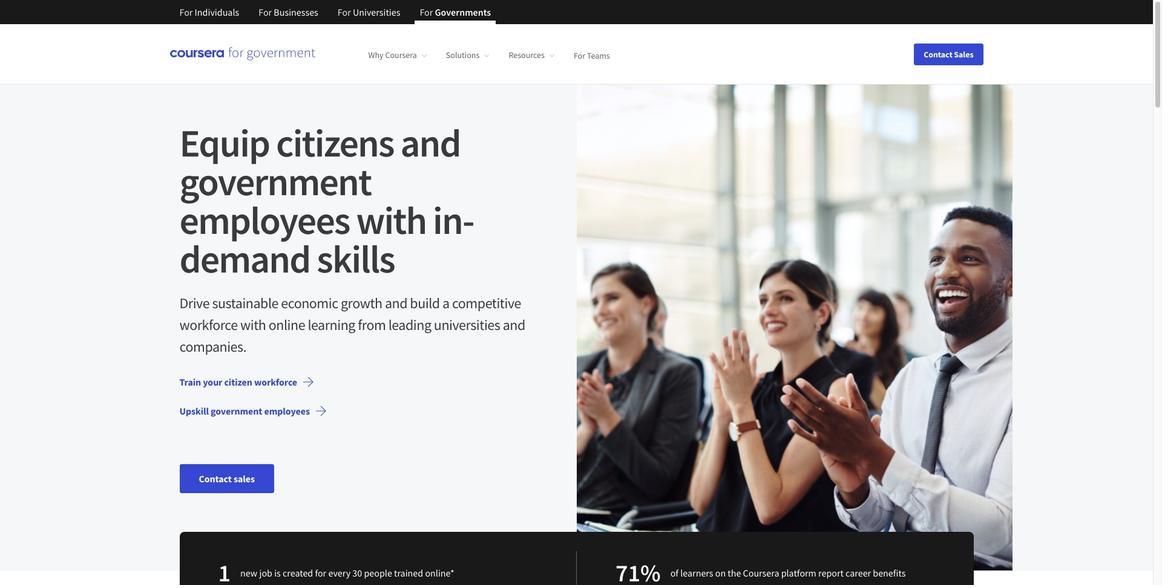 Task type: locate. For each thing, give the bounding box(es) containing it.
drive
[[179, 294, 209, 313]]

1 horizontal spatial contact
[[924, 49, 952, 60]]

for for individuals
[[179, 6, 193, 18]]

0 vertical spatial government
[[179, 157, 371, 206]]

the
[[728, 567, 741, 580]]

contact sales
[[924, 49, 974, 60]]

in-
[[433, 196, 474, 245]]

for teams link
[[574, 50, 610, 61]]

individuals
[[195, 6, 239, 18]]

contact for contact sales
[[199, 473, 232, 485]]

1 horizontal spatial coursera
[[743, 567, 779, 580]]

benefits
[[873, 567, 906, 580]]

contact
[[924, 49, 952, 60], [199, 473, 232, 485]]

30
[[352, 567, 362, 580]]

for for businesses
[[259, 6, 272, 18]]

1 vertical spatial contact
[[199, 473, 232, 485]]

new
[[240, 567, 257, 580]]

for universities
[[338, 6, 400, 18]]

why coursera link
[[368, 50, 427, 61]]

with
[[356, 196, 426, 245], [240, 316, 266, 335]]

government inside the equip citizens and government employees with in- demand skills
[[179, 157, 371, 206]]

sustainable
[[212, 294, 278, 313]]

coursera
[[385, 50, 417, 61], [743, 567, 779, 580]]

for individuals
[[179, 6, 239, 18]]

of learners on the coursera platform report career benefits
[[670, 567, 906, 580]]

train your citizen workforce
[[179, 376, 297, 389]]

why
[[368, 50, 384, 61]]

build
[[410, 294, 440, 313]]

job
[[259, 567, 272, 580]]

0 horizontal spatial coursera
[[385, 50, 417, 61]]

for left governments
[[420, 6, 433, 18]]

resources
[[509, 50, 545, 61]]

1 vertical spatial employees
[[264, 406, 310, 418]]

coursera right the
[[743, 567, 779, 580]]

competitive
[[452, 294, 521, 313]]

with inside the equip citizens and government employees with in- demand skills
[[356, 196, 426, 245]]

employees
[[179, 196, 350, 245], [264, 406, 310, 418]]

report
[[818, 567, 844, 580]]

and
[[400, 119, 460, 167], [385, 294, 407, 313], [503, 316, 525, 335]]

online*
[[425, 567, 454, 580]]

growth
[[341, 294, 382, 313]]

0 horizontal spatial contact
[[199, 473, 232, 485]]

your
[[203, 376, 222, 389]]

for left the individuals
[[179, 6, 193, 18]]

0 vertical spatial with
[[356, 196, 426, 245]]

upskill government employees link
[[170, 397, 336, 426]]

citizens
[[276, 119, 394, 167]]

workforce inside drive sustainable economic growth and build a competitive workforce with online learning from leading universities and companies.
[[179, 316, 238, 335]]

economic
[[281, 294, 338, 313]]

learning
[[308, 316, 355, 335]]

for left businesses
[[259, 6, 272, 18]]

new job is created for every 30 people trained online*
[[240, 567, 454, 580]]

workforce
[[179, 316, 238, 335], [254, 376, 297, 389]]

for
[[179, 6, 193, 18], [259, 6, 272, 18], [338, 6, 351, 18], [420, 6, 433, 18], [574, 50, 585, 61]]

demand
[[179, 235, 310, 283]]

workforce up 'companies.'
[[179, 316, 238, 335]]

businesses
[[274, 6, 318, 18]]

workforce up the upskill government employees link
[[254, 376, 297, 389]]

contact for contact sales
[[924, 49, 952, 60]]

for businesses
[[259, 6, 318, 18]]

contact inside button
[[924, 49, 952, 60]]

government
[[179, 157, 371, 206], [211, 406, 262, 418]]

workforce inside train your citizen workforce link
[[254, 376, 297, 389]]

0 vertical spatial employees
[[179, 196, 350, 245]]

coursera right why at the left top
[[385, 50, 417, 61]]

0 horizontal spatial workforce
[[179, 316, 238, 335]]

coursera for government image
[[170, 47, 315, 61]]

1 horizontal spatial workforce
[[254, 376, 297, 389]]

1 vertical spatial workforce
[[254, 376, 297, 389]]

1 vertical spatial with
[[240, 316, 266, 335]]

a
[[442, 294, 449, 313]]

0 vertical spatial contact
[[924, 49, 952, 60]]

for left universities
[[338, 6, 351, 18]]

created
[[283, 567, 313, 580]]

contact sales
[[199, 473, 255, 485]]

equip citizens and government employees with in- demand skills
[[179, 119, 474, 283]]

for governments
[[420, 6, 491, 18]]

for for universities
[[338, 6, 351, 18]]

online
[[269, 316, 305, 335]]

resources link
[[509, 50, 554, 61]]

0 horizontal spatial with
[[240, 316, 266, 335]]

leading
[[388, 316, 431, 335]]

0 vertical spatial workforce
[[179, 316, 238, 335]]

trained
[[394, 567, 423, 580]]

0 vertical spatial and
[[400, 119, 460, 167]]

1 horizontal spatial with
[[356, 196, 426, 245]]



Task type: describe. For each thing, give the bounding box(es) containing it.
from
[[358, 316, 386, 335]]

learners
[[680, 567, 713, 580]]

solutions link
[[446, 50, 489, 61]]

1 vertical spatial coursera
[[743, 567, 779, 580]]

and inside the equip citizens and government employees with in- demand skills
[[400, 119, 460, 167]]

every
[[328, 567, 351, 580]]

sales
[[954, 49, 974, 60]]

people
[[364, 567, 392, 580]]

0 vertical spatial coursera
[[385, 50, 417, 61]]

train your citizen workforce link
[[170, 368, 324, 397]]

2 vertical spatial and
[[503, 316, 525, 335]]

on
[[715, 567, 726, 580]]

banner navigation
[[170, 0, 501, 33]]

equip
[[179, 119, 269, 167]]

employees inside the equip citizens and government employees with in- demand skills
[[179, 196, 350, 245]]

contact sales link
[[179, 465, 274, 494]]

platform
[[781, 567, 816, 580]]

contact sales button
[[914, 43, 983, 65]]

1 vertical spatial government
[[211, 406, 262, 418]]

universities
[[434, 316, 500, 335]]

citizen
[[224, 376, 252, 389]]

for for governments
[[420, 6, 433, 18]]

1 vertical spatial and
[[385, 294, 407, 313]]

solutions
[[446, 50, 480, 61]]

teams
[[587, 50, 610, 61]]

sales
[[234, 473, 255, 485]]

drive sustainable economic growth and build a competitive workforce with online learning from leading universities and companies.
[[179, 294, 525, 356]]

companies.
[[179, 338, 246, 356]]

governments
[[435, 6, 491, 18]]

skills
[[317, 235, 395, 283]]

is
[[274, 567, 281, 580]]

for
[[315, 567, 326, 580]]

upskill government employees
[[179, 406, 310, 418]]

for left teams
[[574, 50, 585, 61]]

upskill
[[179, 406, 209, 418]]

career
[[846, 567, 871, 580]]

why coursera
[[368, 50, 417, 61]]

employees inside the upskill government employees link
[[264, 406, 310, 418]]

for teams
[[574, 50, 610, 61]]

train
[[179, 376, 201, 389]]

of
[[670, 567, 678, 580]]

universities
[[353, 6, 400, 18]]

with inside drive sustainable economic growth and build a competitive workforce with online learning from leading universities and companies.
[[240, 316, 266, 335]]



Task type: vqa. For each thing, say whether or not it's contained in the screenshot.
the left with
yes



